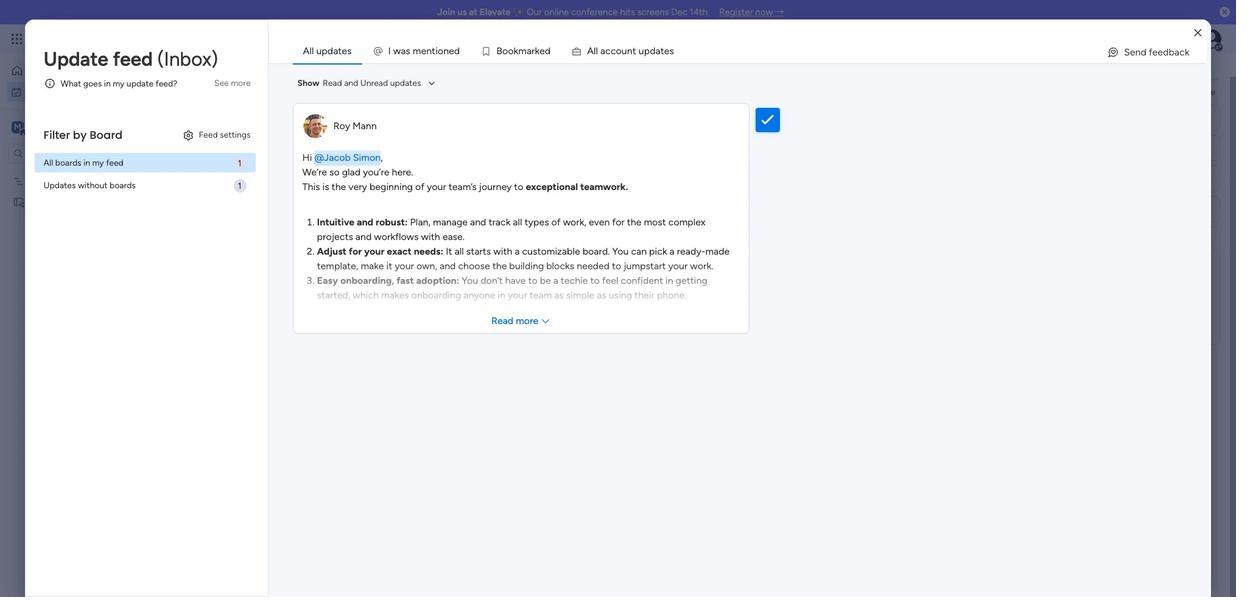 Task type: describe. For each thing, give the bounding box(es) containing it.
and left robust: on the top of the page
[[357, 216, 374, 228]]

goes
[[83, 78, 102, 89]]

1 l from the left
[[594, 45, 596, 57]]

to inside it all starts with a customizable board. you can pick a ready-made template, make it your own, and choose the building blocks needed to jumpstart your work.
[[612, 260, 622, 272]]

2 s from the left
[[670, 45, 674, 57]]

my inside main content
[[1066, 62, 1080, 76]]

the inside it all starts with a customizable board. you can pick a ready-made template, make it your own, and choose the building blocks needed to jumpstart your work.
[[493, 260, 507, 272]]

of inside hi @jacob simon , we're so glad you're here. this is the very beginning of your team's journey to exceptional teamwork.
[[415, 181, 425, 193]]

list box containing my board
[[0, 168, 155, 376]]

0 vertical spatial updates
[[316, 45, 352, 57]]

board inside list box
[[47, 196, 70, 207]]

you inside it all starts with a customizable board. you can pick a ready-made template, make it your own, and choose the building blocks needed to jumpstart your work.
[[613, 246, 629, 257]]

adjust for your exact needs:
[[317, 246, 444, 257]]

to inside main content
[[1192, 87, 1201, 97]]

2 k from the left
[[535, 45, 540, 57]]

1 inside overdue / 1 item
[[264, 155, 267, 166]]

the left boards,
[[1031, 87, 1044, 97]]

1 k from the left
[[514, 45, 519, 57]]

1 u from the left
[[622, 45, 627, 57]]

your down ready-
[[669, 260, 688, 272]]

and inside it all starts with a customizable board. you can pick a ready-made template, make it your own, and choose the building blocks needed to jumpstart your work.
[[440, 260, 456, 272]]

which
[[353, 289, 379, 301]]

customize button
[[389, 97, 454, 117]]

p
[[644, 45, 650, 57]]

2 e from the left
[[449, 45, 454, 57]]

onboarding,
[[341, 275, 394, 286]]

1 as from the left
[[554, 289, 564, 301]]

a inside you don't have to be a techie to feel confident in getting started, which makes onboarding anyone in your team as simple as using their phone.
[[554, 275, 559, 286]]

teamwork.
[[581, 181, 628, 193]]

hi
[[303, 152, 312, 163]]

v2 info image
[[1202, 260, 1210, 273]]

update feed (inbox)
[[44, 48, 218, 71]]

your up fast
[[395, 260, 414, 272]]

update
[[127, 78, 154, 89]]

2 vertical spatial 0 items
[[244, 353, 273, 363]]

in down don't
[[498, 289, 506, 301]]

see more button
[[209, 74, 256, 93]]

be
[[540, 275, 551, 286]]

to down needed
[[591, 275, 600, 286]]

manage
[[433, 216, 468, 228]]

jacob simon image
[[1203, 29, 1222, 49]]

intuitive
[[317, 216, 355, 228]]

all inside plan, manage and track all types of work, even for the most complex projects and workflows with ease.
[[513, 216, 522, 228]]

4 o from the left
[[616, 45, 622, 57]]

register now →
[[720, 7, 785, 18]]

item
[[269, 155, 287, 166]]

a right b
[[527, 45, 532, 57]]

1 horizontal spatial boards
[[110, 180, 136, 190]]

all updates link
[[293, 40, 362, 63]]

1 e from the left
[[421, 45, 427, 57]]

now
[[756, 7, 773, 18]]

Filter dashboard by text search field
[[180, 97, 294, 117]]

and inside main content
[[1110, 87, 1125, 97]]

more for see more
[[231, 78, 251, 88]]

@jacob simon link
[[315, 149, 381, 166]]

template,
[[317, 260, 358, 272]]

0 vertical spatial board
[[90, 127, 123, 143]]

register now → link
[[720, 7, 785, 18]]

tab list containing all updates
[[293, 39, 1207, 63]]

dec
[[672, 7, 688, 18]]

glad
[[342, 166, 361, 178]]

feed settings
[[199, 130, 251, 140]]

i w a s m e n t i o n e d
[[388, 45, 460, 57]]

✨
[[513, 7, 525, 18]]

unread
[[360, 78, 388, 88]]

feed
[[199, 130, 218, 140]]

a right a
[[601, 45, 606, 57]]

people
[[1127, 87, 1153, 97]]

1 o from the left
[[438, 45, 444, 57]]

their
[[635, 289, 655, 301]]

our
[[527, 7, 542, 18]]

complex
[[669, 216, 706, 228]]

getting
[[676, 275, 708, 286]]

2 l from the left
[[596, 45, 598, 57]]

settings
[[220, 130, 251, 140]]

onboarding
[[412, 289, 461, 301]]

select product image
[[11, 33, 23, 45]]

my work
[[183, 71, 264, 98]]

makes
[[381, 289, 409, 301]]

2 as from the left
[[597, 289, 607, 301]]

2 d from the left
[[545, 45, 551, 57]]

of inside plan, manage and track all types of work, even for the most complex projects and workflows with ease.
[[552, 216, 561, 228]]

in up phone.
[[666, 275, 674, 286]]

building
[[510, 260, 544, 272]]

update
[[44, 48, 108, 71]]

@jacob
[[315, 152, 351, 163]]

beginning
[[370, 181, 413, 193]]

0 vertical spatial boards
[[55, 157, 81, 168]]

this
[[303, 181, 320, 193]]

2 u from the left
[[639, 45, 644, 57]]

hi @jacob simon , we're so glad you're here. this is the very beginning of your team's journey to exceptional teamwork.
[[303, 152, 628, 193]]

read inside read more 'button'
[[492, 315, 514, 327]]

join
[[437, 7, 455, 18]]

is
[[323, 181, 329, 193]]

you inside you don't have to be a techie to feel confident in getting started, which makes onboarding anyone in your team as simple as using their phone.
[[462, 275, 478, 286]]

in right goes
[[104, 78, 111, 89]]

1 n from the left
[[427, 45, 432, 57]]

home button
[[7, 61, 131, 80]]

and left unread
[[344, 78, 358, 88]]

starts
[[466, 246, 491, 257]]

without a date /
[[205, 393, 299, 408]]

what
[[61, 78, 81, 89]]

the inside hi @jacob simon , we're so glad you're here. this is the very beginning of your team's journey to exceptional teamwork.
[[332, 181, 346, 193]]

send feedback
[[1125, 46, 1190, 58]]

d for a l l a c c o u n t u p d a t e s
[[650, 45, 656, 57]]

1 vertical spatial 0 items
[[270, 265, 299, 275]]

close image
[[1195, 28, 1202, 37]]

more for read more
[[516, 315, 539, 327]]

see
[[214, 78, 229, 88]]

it
[[387, 260, 392, 272]]

home
[[28, 65, 51, 76]]

a right pick
[[670, 246, 675, 257]]

fast
[[397, 275, 414, 286]]

14th
[[690, 7, 708, 18]]

first board
[[29, 196, 70, 207]]

journey
[[479, 181, 512, 193]]

so
[[330, 166, 340, 178]]

started,
[[317, 289, 351, 301]]

1 for all boards in my feed
[[238, 158, 242, 169]]

my for update
[[113, 78, 125, 89]]

done
[[341, 102, 361, 112]]

confident
[[621, 275, 663, 286]]

all inside it all starts with a customizable board. you can pick a ready-made template, make it your own, and choose the building blocks needed to jumpstart your work.
[[455, 246, 464, 257]]

in up the updates without boards
[[83, 157, 90, 168]]

work.
[[690, 260, 714, 272]]

without
[[205, 393, 249, 408]]

hide
[[321, 102, 339, 112]]

shareable board image
[[13, 196, 24, 207]]

simple
[[566, 289, 595, 301]]

0 horizontal spatial work
[[215, 71, 264, 98]]

send feedback button
[[1103, 43, 1195, 62]]

online
[[545, 7, 569, 18]]

intuitive and robust:
[[317, 216, 408, 228]]

don't
[[481, 275, 503, 286]]

adjust
[[317, 246, 347, 257]]

m for a
[[519, 45, 527, 57]]

0 vertical spatial feed
[[113, 48, 153, 71]]

a
[[587, 45, 594, 57]]

join us at elevate ✨ our online conference hits screens dec 14th
[[437, 7, 708, 18]]

jumpstart
[[624, 260, 666, 272]]

roy
[[334, 120, 350, 132]]



Task type: locate. For each thing, give the bounding box(es) containing it.
board right by
[[90, 127, 123, 143]]

updates
[[44, 180, 76, 190]]

1 horizontal spatial n
[[444, 45, 449, 57]]

needed
[[577, 260, 610, 272]]

my inside button
[[27, 86, 39, 97]]

own,
[[417, 260, 437, 272]]

to right journey
[[514, 181, 524, 193]]

3 o from the left
[[508, 45, 514, 57]]

elevate
[[480, 7, 511, 18]]

a right the p
[[656, 45, 661, 57]]

a up building
[[515, 246, 520, 257]]

and left people on the right
[[1110, 87, 1125, 97]]

customize for customize my work
[[1012, 62, 1064, 76]]

my up without
[[92, 157, 104, 168]]

1 vertical spatial customize
[[408, 102, 449, 112]]

your left team's
[[427, 181, 447, 193]]

conference
[[571, 7, 618, 18]]

0 horizontal spatial all
[[455, 246, 464, 257]]

0 horizontal spatial for
[[349, 246, 362, 257]]

as right team
[[554, 289, 564, 301]]

updates up show read and unread updates at left
[[316, 45, 352, 57]]

t right w
[[432, 45, 436, 57]]

in
[[104, 78, 111, 89], [83, 157, 90, 168], [666, 275, 674, 286], [498, 289, 506, 301]]

0 horizontal spatial of
[[415, 181, 425, 193]]

items inside next week / 0 items
[[280, 309, 301, 319]]

columns
[[1076, 87, 1108, 97]]

customize inside button
[[408, 102, 449, 112]]

first
[[29, 196, 45, 207]]

1 for updates without boards
[[238, 181, 242, 191]]

for
[[612, 216, 625, 228], [349, 246, 362, 257]]

1 vertical spatial updates
[[390, 78, 421, 88]]

more down team
[[516, 315, 539, 327]]

s right w
[[406, 45, 411, 57]]

1 horizontal spatial work
[[1083, 62, 1108, 76]]

ease.
[[443, 231, 465, 242]]

updates up customize button
[[390, 78, 421, 88]]

1 m from the left
[[413, 45, 421, 57]]

techie
[[561, 275, 588, 286]]

2 horizontal spatial d
[[650, 45, 656, 57]]

2 c from the left
[[611, 45, 616, 57]]

e right the p
[[664, 45, 670, 57]]

1 vertical spatial boards
[[110, 180, 136, 190]]

updates without boards
[[44, 180, 136, 190]]

d down screens
[[650, 45, 656, 57]]

1 horizontal spatial s
[[670, 45, 674, 57]]

board down updates on the top of the page
[[47, 196, 70, 207]]

(inbox)
[[157, 48, 218, 71]]

main content containing overdue /
[[161, 29, 1235, 597]]

for inside plan, manage and track all types of work, even for the most complex projects and workflows with ease.
[[612, 216, 625, 228]]

l down conference
[[594, 45, 596, 57]]

for up make
[[349, 246, 362, 257]]

d right "r"
[[545, 45, 551, 57]]

1 vertical spatial of
[[552, 216, 561, 228]]

overdue
[[205, 152, 253, 167]]

read down you don't have to be a techie to feel confident in getting started, which makes onboarding anyone in your team as simple as using their phone.
[[492, 315, 514, 327]]

a l l a c c o u n t u p d a t e s
[[587, 45, 674, 57]]

1 horizontal spatial read
[[492, 315, 514, 327]]

1 down settings
[[238, 158, 242, 169]]

e right i
[[449, 45, 454, 57]]

Search in workspace field
[[26, 146, 102, 160]]

to right like
[[1192, 87, 1201, 97]]

0 vertical spatial my
[[113, 78, 125, 89]]

all for all boards in my feed
[[44, 157, 53, 168]]

your
[[427, 181, 447, 193], [364, 246, 385, 257], [395, 260, 414, 272], [669, 260, 688, 272], [508, 289, 527, 301]]

2 horizontal spatial /
[[290, 393, 296, 408]]

to left the be
[[528, 275, 538, 286]]

my left board
[[29, 176, 40, 186]]

and down intuitive and robust:
[[356, 231, 372, 242]]

with inside it all starts with a customizable board. you can pick a ready-made template, make it your own, and choose the building blocks needed to jumpstart your work.
[[494, 246, 513, 257]]

customize up boards,
[[1012, 62, 1064, 76]]

first board group
[[1007, 283, 1210, 325]]

as
[[554, 289, 564, 301], [597, 289, 607, 301]]

/
[[255, 152, 261, 167], [264, 305, 270, 320], [290, 393, 296, 408]]

0 horizontal spatial updates
[[316, 45, 352, 57]]

my left see
[[183, 71, 211, 98]]

b o o k m a r k e d
[[497, 45, 551, 57]]

all
[[513, 216, 522, 228], [455, 246, 464, 257]]

o
[[438, 45, 444, 57], [503, 45, 508, 57], [508, 45, 514, 57], [616, 45, 622, 57]]

most
[[644, 216, 666, 228]]

1 down overdue / 1 item
[[238, 181, 242, 191]]

1 horizontal spatial board
[[90, 127, 123, 143]]

0 horizontal spatial board
[[47, 196, 70, 207]]

m
[[14, 122, 21, 132]]

a
[[401, 45, 406, 57], [527, 45, 532, 57], [601, 45, 606, 57], [656, 45, 661, 57], [515, 246, 520, 257], [670, 246, 675, 257], [554, 275, 559, 286], [251, 393, 259, 408]]

register
[[720, 7, 754, 18]]

0 vertical spatial of
[[415, 181, 425, 193]]

you left can
[[613, 246, 629, 257]]

work,
[[563, 216, 587, 228]]

you down choose at the left top of page
[[462, 275, 478, 286]]

my
[[113, 78, 125, 89], [92, 157, 104, 168]]

my inside list box
[[29, 176, 40, 186]]

u down screens
[[639, 45, 644, 57]]

we're
[[303, 166, 327, 178]]

for right even
[[612, 216, 625, 228]]

1 vertical spatial my
[[92, 157, 104, 168]]

r
[[532, 45, 535, 57]]

1 horizontal spatial t
[[633, 45, 636, 57]]

3 n from the left
[[627, 45, 633, 57]]

0 vertical spatial read
[[323, 78, 342, 88]]

0 horizontal spatial my
[[92, 157, 104, 168]]

the inside plan, manage and track all types of work, even for the most complex projects and workflows with ease.
[[627, 216, 642, 228]]

1 horizontal spatial /
[[264, 305, 270, 320]]

all for all updates
[[303, 45, 314, 57]]

0 vertical spatial all
[[303, 45, 314, 57]]

my for my work
[[27, 86, 39, 97]]

m for e
[[413, 45, 421, 57]]

0 vertical spatial more
[[231, 78, 251, 88]]

1 vertical spatial for
[[349, 246, 362, 257]]

m left "r"
[[519, 45, 527, 57]]

0 horizontal spatial s
[[406, 45, 411, 57]]

1 horizontal spatial of
[[552, 216, 561, 228]]

boards up board
[[55, 157, 81, 168]]

l right a
[[596, 45, 598, 57]]

very
[[349, 181, 367, 193]]

1 horizontal spatial my
[[113, 78, 125, 89]]

1 horizontal spatial as
[[597, 289, 607, 301]]

show read and unread updates
[[298, 78, 421, 88]]

my up boards,
[[1066, 62, 1080, 76]]

your up make
[[364, 246, 385, 257]]

items
[[363, 102, 384, 112], [259, 221, 280, 231], [278, 265, 299, 275], [280, 309, 301, 319], [252, 353, 273, 363]]

all up show on the top of page
[[303, 45, 314, 57]]

my for feed
[[92, 157, 104, 168]]

1 vertical spatial with
[[494, 246, 513, 257]]

0 horizontal spatial n
[[427, 45, 432, 57]]

plan, manage and track all types of work, even for the most complex projects and workflows with ease.
[[317, 216, 706, 242]]

of left "work,"
[[552, 216, 561, 228]]

t right the p
[[661, 45, 664, 57]]

/ right date
[[290, 393, 296, 408]]

1 horizontal spatial m
[[519, 45, 527, 57]]

l
[[594, 45, 596, 57], [596, 45, 598, 57]]

feed up without
[[106, 157, 124, 168]]

exceptional
[[526, 181, 578, 193]]

updates
[[316, 45, 352, 57], [390, 78, 421, 88]]

/ right 'week'
[[264, 305, 270, 320]]

0 vertical spatial for
[[612, 216, 625, 228]]

it
[[446, 246, 452, 257]]

all boards in my feed
[[44, 157, 124, 168]]

None search field
[[180, 97, 294, 117]]

0 vertical spatial 0 items
[[251, 221, 280, 231]]

1 horizontal spatial more
[[516, 315, 539, 327]]

o left "r"
[[503, 45, 508, 57]]

main content
[[161, 29, 1235, 597]]

1 left item
[[264, 155, 267, 166]]

boards right without
[[110, 180, 136, 190]]

list box
[[0, 168, 155, 376]]

n left i
[[427, 45, 432, 57]]

1 image
[[1059, 25, 1070, 39]]

more inside button
[[231, 78, 251, 88]]

workspace image
[[12, 120, 24, 134]]

team
[[530, 289, 552, 301]]

2 horizontal spatial t
[[661, 45, 664, 57]]

2 vertical spatial /
[[290, 393, 296, 408]]

all right track
[[513, 216, 522, 228]]

the up don't
[[493, 260, 507, 272]]

the
[[1031, 87, 1044, 97], [332, 181, 346, 193], [627, 216, 642, 228], [493, 260, 507, 272]]

with up the needs:
[[421, 231, 440, 242]]

my for my work
[[183, 71, 211, 98]]

1 horizontal spatial d
[[545, 45, 551, 57]]

n right i
[[444, 45, 449, 57]]

0 horizontal spatial m
[[413, 45, 421, 57]]

2 t from the left
[[633, 45, 636, 57]]

your inside you don't have to be a techie to feel confident in getting started, which makes onboarding anyone in your team as simple as using their phone.
[[508, 289, 527, 301]]

0 vertical spatial all
[[513, 216, 522, 228]]

the right 'is'
[[332, 181, 346, 193]]

0 horizontal spatial d
[[454, 45, 460, 57]]

1 horizontal spatial for
[[612, 216, 625, 228]]

o down join
[[438, 45, 444, 57]]

my left update
[[113, 78, 125, 89]]

all right it
[[455, 246, 464, 257]]

and left track
[[470, 216, 486, 228]]

easy onboarding, fast adoption:
[[317, 275, 460, 286]]

0 horizontal spatial as
[[554, 289, 564, 301]]

what goes in my update feed?
[[61, 78, 177, 89]]

t left the p
[[633, 45, 636, 57]]

0 horizontal spatial k
[[514, 45, 519, 57]]

you don't have to be a techie to feel confident in getting started, which makes onboarding anyone in your team as simple as using their phone.
[[317, 275, 708, 301]]

1 horizontal spatial you
[[613, 246, 629, 257]]

feed?
[[156, 78, 177, 89]]

m left i
[[413, 45, 421, 57]]

read up hide
[[323, 78, 342, 88]]

4 e from the left
[[664, 45, 670, 57]]

types
[[525, 216, 549, 228]]

overdue / 1 item
[[205, 152, 287, 167]]

your down have
[[508, 289, 527, 301]]

my for my board
[[29, 176, 40, 186]]

by
[[73, 127, 87, 143]]

0
[[251, 221, 257, 231], [270, 265, 276, 275], [272, 309, 278, 319], [244, 353, 249, 363]]

main
[[28, 121, 49, 133]]

0 horizontal spatial u
[[622, 45, 627, 57]]

/ left item
[[255, 152, 261, 167]]

2 m from the left
[[519, 45, 527, 57]]

the left most
[[627, 216, 642, 228]]

a right the be
[[554, 275, 559, 286]]

and down it
[[440, 260, 456, 272]]

d right i
[[454, 45, 460, 57]]

2 n from the left
[[444, 45, 449, 57]]

read more
[[492, 315, 539, 327]]

easy
[[317, 275, 338, 286]]

to
[[1192, 87, 1201, 97], [514, 181, 524, 193], [612, 260, 622, 272], [528, 275, 538, 286], [591, 275, 600, 286]]

0 vertical spatial customize
[[1012, 62, 1064, 76]]

e
[[421, 45, 427, 57], [449, 45, 454, 57], [540, 45, 545, 57], [664, 45, 670, 57]]

u left the p
[[622, 45, 627, 57]]

1 vertical spatial more
[[516, 315, 539, 327]]

1 horizontal spatial updates
[[390, 78, 421, 88]]

1 vertical spatial you
[[462, 275, 478, 286]]

3 t from the left
[[661, 45, 664, 57]]

more right see
[[231, 78, 251, 88]]

1
[[264, 155, 267, 166], [238, 158, 242, 169], [238, 181, 242, 191]]

more inside 'button'
[[516, 315, 539, 327]]

customize my work
[[1012, 62, 1108, 76]]

1 horizontal spatial all
[[303, 45, 314, 57]]

make
[[361, 260, 384, 272]]

0 horizontal spatial /
[[255, 152, 261, 167]]

0 vertical spatial /
[[255, 152, 261, 167]]

n left the p
[[627, 45, 633, 57]]

0 vertical spatial you
[[613, 246, 629, 257]]

0 horizontal spatial more
[[231, 78, 251, 88]]

1 horizontal spatial k
[[535, 45, 540, 57]]

robust:
[[376, 216, 408, 228]]

roy mann
[[334, 120, 377, 132]]

1 vertical spatial read
[[492, 315, 514, 327]]

a left date
[[251, 393, 259, 408]]

n
[[427, 45, 432, 57], [444, 45, 449, 57], [627, 45, 633, 57]]

to inside hi @jacob simon , we're so glad you're here. this is the very beginning of your team's journey to exceptional teamwork.
[[514, 181, 524, 193]]

to up feel
[[612, 260, 622, 272]]

1 vertical spatial board
[[47, 196, 70, 207]]

option
[[0, 170, 155, 172]]

2 horizontal spatial n
[[627, 45, 633, 57]]

1 d from the left
[[454, 45, 460, 57]]

workspace selection element
[[12, 120, 102, 136]]

my left work
[[27, 86, 39, 97]]

you're
[[363, 166, 390, 178]]

1 vertical spatial /
[[264, 305, 270, 320]]

date
[[262, 393, 287, 408]]

with inside plan, manage and track all types of work, even for the most complex projects and workflows with ease.
[[421, 231, 440, 242]]

1 vertical spatial all
[[44, 157, 53, 168]]

e right "r"
[[540, 45, 545, 57]]

e left i
[[421, 45, 427, 57]]

0 horizontal spatial all
[[44, 157, 53, 168]]

d for i w a s m e n t i o n e d
[[454, 45, 460, 57]]

my board
[[29, 176, 65, 186]]

a right i on the top left of page
[[401, 45, 406, 57]]

k
[[514, 45, 519, 57], [535, 45, 540, 57]]

o right b
[[508, 45, 514, 57]]

3 e from the left
[[540, 45, 545, 57]]

send
[[1125, 46, 1147, 58]]

1 vertical spatial feed
[[106, 157, 124, 168]]

1 s from the left
[[406, 45, 411, 57]]

1 vertical spatial all
[[455, 246, 464, 257]]

feedback
[[1149, 46, 1190, 58]]

0 horizontal spatial customize
[[408, 102, 449, 112]]

all up 'my board'
[[44, 157, 53, 168]]

1 horizontal spatial customize
[[1012, 62, 1064, 76]]

o left the p
[[616, 45, 622, 57]]

customize for customize
[[408, 102, 449, 112]]

feed settings button
[[177, 125, 256, 145]]

t
[[432, 45, 436, 57], [633, 45, 636, 57], [661, 45, 664, 57]]

projects
[[317, 231, 353, 242]]

show
[[298, 78, 320, 88]]

1 c from the left
[[606, 45, 611, 57]]

0 horizontal spatial t
[[432, 45, 436, 57]]

0 vertical spatial with
[[421, 231, 440, 242]]

your inside hi @jacob simon , we're so glad you're here. this is the very beginning of your team's journey to exceptional teamwork.
[[427, 181, 447, 193]]

customize down i w a s m e n t i o n e d
[[408, 102, 449, 112]]

without
[[78, 180, 108, 190]]

tab list
[[293, 39, 1207, 63]]

0 horizontal spatial with
[[421, 231, 440, 242]]

2 o from the left
[[503, 45, 508, 57]]

0 horizontal spatial you
[[462, 275, 478, 286]]

of
[[415, 181, 425, 193], [552, 216, 561, 228]]

my work
[[27, 86, 59, 97]]

1 horizontal spatial all
[[513, 216, 522, 228]]

as down feel
[[597, 289, 607, 301]]

0 inside next week / 0 items
[[272, 309, 278, 319]]

feed up update
[[113, 48, 153, 71]]

0 horizontal spatial boards
[[55, 157, 81, 168]]

3 d from the left
[[650, 45, 656, 57]]

of right beginning
[[415, 181, 425, 193]]

see
[[1203, 87, 1216, 97]]

1 horizontal spatial with
[[494, 246, 513, 257]]

none search field inside main content
[[180, 97, 294, 117]]

s right the p
[[670, 45, 674, 57]]

1 t from the left
[[432, 45, 436, 57]]

with down plan, manage and track all types of work, even for the most complex projects and workflows with ease.
[[494, 246, 513, 257]]

0 horizontal spatial read
[[323, 78, 342, 88]]

feel
[[602, 275, 619, 286]]

1 horizontal spatial u
[[639, 45, 644, 57]]

track
[[489, 216, 511, 228]]

here.
[[392, 166, 413, 178]]

more
[[231, 78, 251, 88], [516, 315, 539, 327]]

choose the boards, columns and people you'd like to see
[[1000, 87, 1216, 97]]



Task type: vqa. For each thing, say whether or not it's contained in the screenshot.
THE PHONE.
yes



